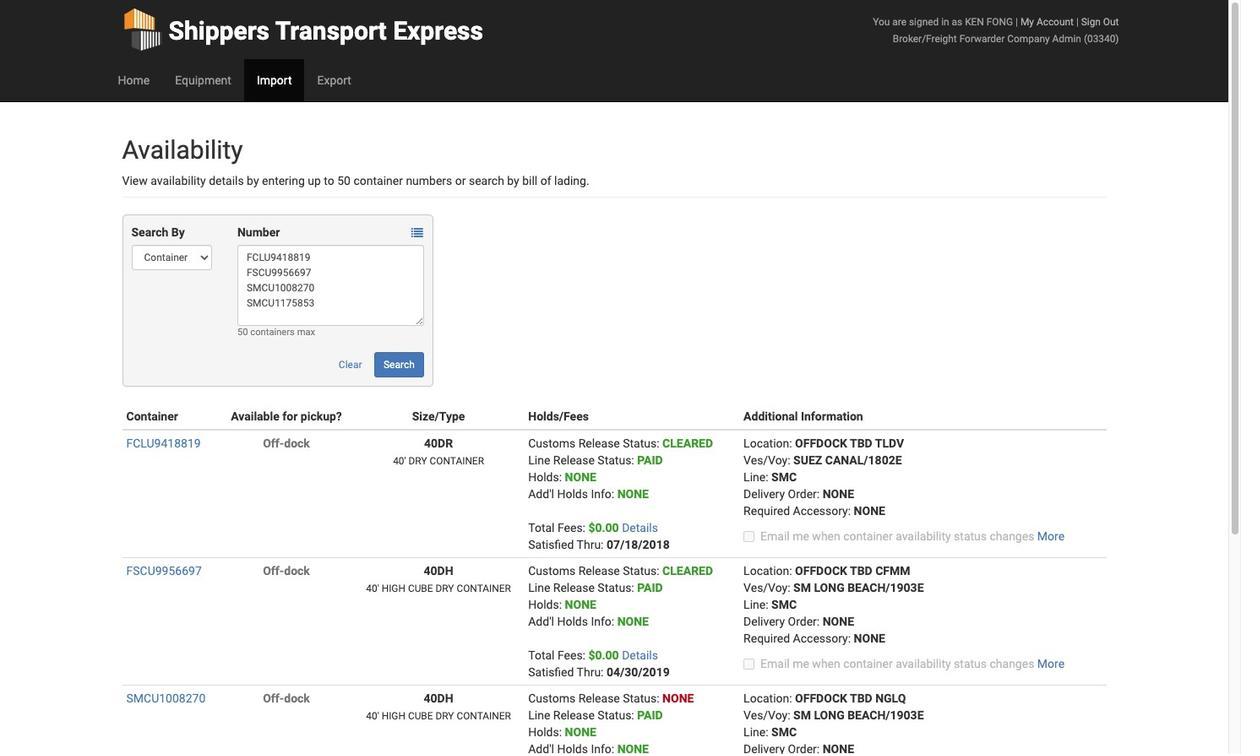 Task type: describe. For each thing, give the bounding box(es) containing it.
or
[[456, 174, 466, 188]]

sign out link
[[1082, 16, 1120, 28]]

(03340)
[[1085, 33, 1120, 45]]

sm for location : offdock tbd nglq ves/voy: sm long beach/1903e line: smc
[[794, 709, 812, 723]]

ves/voy: for suez canal/1802e
[[744, 454, 791, 468]]

additional information
[[744, 410, 864, 424]]

company
[[1008, 33, 1051, 45]]

for
[[283, 410, 298, 424]]

export
[[317, 74, 352, 87]]

location : offdock tbd cfmm ves/voy: sm long beach/1903e line: smc delivery order : none required accessory : none
[[744, 565, 925, 646]]

location for sm long beach/1903e
[[744, 565, 790, 578]]

email for accessory
[[761, 530, 790, 544]]

additional
[[744, 410, 798, 424]]

number
[[238, 226, 280, 239]]

dock for fscu9956697
[[284, 565, 310, 578]]

my account link
[[1021, 16, 1074, 28]]

0 vertical spatial container
[[354, 174, 403, 188]]

line: inside location : offdock tbd tldv ves/voy: suez canal/1802e line: smc delivery order : none required accessory : none
[[744, 471, 769, 484]]

availability for total fees: $0.00 details satisfied thru: 04/30/2019
[[896, 658, 952, 671]]

order inside location : offdock tbd tldv ves/voy: suez canal/1802e line: smc delivery order : none required accessory : none
[[788, 488, 817, 501]]

sign
[[1082, 16, 1102, 28]]

export button
[[305, 59, 364, 101]]

account
[[1037, 16, 1074, 28]]

forwarder
[[960, 33, 1006, 45]]

available for pickup?
[[231, 410, 342, 424]]

40dr 40' dry container
[[393, 437, 484, 468]]

paid inside the customs release status : none line release status : paid holds: none
[[638, 709, 663, 723]]

holds: for total fees: $0.00 details satisfied thru: 07/18/2018
[[529, 471, 562, 484]]

availability for total fees: $0.00 details satisfied thru: 07/18/2018
[[896, 530, 952, 544]]

me for accessory
[[793, 530, 810, 544]]

more for location : offdock tbd cfmm ves/voy: sm long beach/1903e line: smc delivery order : none required accessory : none
[[1038, 658, 1065, 671]]

total fees: $0.00 details satisfied thru: 07/18/2018
[[529, 522, 670, 552]]

import
[[257, 74, 292, 87]]

dry inside the 40dr 40' dry container
[[409, 456, 427, 468]]

clear button
[[330, 353, 372, 378]]

ken
[[966, 16, 985, 28]]

search for search by
[[131, 226, 168, 239]]

changes for location : offdock tbd tldv ves/voy: suez canal/1802e line: smc delivery order : none required accessory : none
[[990, 530, 1035, 544]]

customs release status : none line release status : paid holds: none
[[529, 692, 694, 740]]

accessory inside location : offdock tbd cfmm ves/voy: sm long beach/1903e line: smc delivery order : none required accessory : none
[[794, 632, 849, 646]]

sm for location : offdock tbd cfmm ves/voy: sm long beach/1903e line: smc delivery order : none required accessory : none
[[794, 582, 812, 595]]

add'l for total fees: $0.00 details satisfied thru: 07/18/2018
[[529, 488, 555, 501]]

when for :
[[813, 530, 841, 544]]

view
[[122, 174, 148, 188]]

total for total fees: $0.00 details satisfied thru: 07/18/2018
[[529, 522, 555, 535]]

satisfied for total fees: $0.00 details satisfied thru: 07/18/2018
[[529, 539, 574, 552]]

lading.
[[555, 174, 590, 188]]

dry for fscu9956697
[[436, 583, 454, 595]]

details for total fees: $0.00 details satisfied thru: 07/18/2018
[[622, 522, 659, 535]]

location for suez canal/1802e
[[744, 437, 790, 451]]

customs inside the customs release status : none line release status : paid holds: none
[[529, 692, 576, 706]]

high for fscu9956697
[[382, 583, 406, 595]]

: inside location : offdock tbd nglq ves/voy: sm long beach/1903e line: smc
[[790, 692, 793, 706]]

home
[[118, 74, 150, 87]]

customs release status : cleared line release status : paid holds: none add'l holds info: none for 07/18/2018
[[529, 437, 714, 501]]

when for accessory
[[813, 658, 841, 671]]

of
[[541, 174, 552, 188]]

search by
[[131, 226, 185, 239]]

cleared for location : offdock tbd tldv ves/voy: suez canal/1802e line: smc delivery order : none required accessory : none
[[663, 437, 714, 451]]

shippers
[[169, 16, 270, 46]]

line for total fees: $0.00 details satisfied thru: 04/30/2019
[[529, 582, 551, 595]]

tbd inside location : offdock tbd nglq ves/voy: sm long beach/1903e line: smc
[[851, 692, 873, 706]]

off- for fscu9956697
[[263, 565, 284, 578]]

container inside the 40dr 40' dry container
[[430, 456, 484, 468]]

information
[[801, 410, 864, 424]]

max
[[297, 327, 315, 338]]

required inside location : offdock tbd tldv ves/voy: suez canal/1802e line: smc delivery order : none required accessory : none
[[744, 505, 791, 518]]

fscu9956697 link
[[126, 565, 202, 578]]

line: for location : offdock tbd cfmm ves/voy: sm long beach/1903e line: smc delivery order : none required accessory : none
[[744, 599, 769, 612]]

cube for fscu9956697
[[408, 583, 433, 595]]

canal/1802e
[[826, 454, 903, 468]]

2 vertical spatial 40'
[[366, 711, 379, 723]]

are
[[893, 16, 907, 28]]

container for total fees: $0.00 details satisfied thru: 07/18/2018
[[844, 530, 893, 544]]

admin
[[1053, 33, 1082, 45]]

fscu9956697
[[126, 565, 202, 578]]

holds: for total fees: $0.00 details satisfied thru: 04/30/2019
[[529, 599, 562, 612]]

shippers transport express link
[[122, 0, 484, 59]]

in
[[942, 16, 950, 28]]

transport
[[275, 16, 387, 46]]

pickup?
[[301, 410, 342, 424]]

search button
[[375, 353, 424, 378]]

fees: for 04/30/2019
[[558, 649, 586, 663]]

my
[[1021, 16, 1035, 28]]

off-dock for fscu9956697
[[263, 565, 310, 578]]

2 | from the left
[[1077, 16, 1079, 28]]

paid for total fees: $0.00 details satisfied thru: 07/18/2018
[[638, 454, 663, 468]]

dock for smcu1008270
[[284, 692, 310, 706]]

express
[[393, 16, 484, 46]]

suez
[[794, 454, 823, 468]]

0 vertical spatial availability
[[151, 174, 206, 188]]

holds/fees
[[529, 410, 589, 424]]

1 | from the left
[[1016, 16, 1019, 28]]

tbd for tldv
[[851, 437, 873, 451]]

50 containers max
[[238, 327, 315, 338]]

dry for smcu1008270
[[436, 711, 454, 723]]

off- for fclu9418819
[[263, 437, 284, 451]]

$0.00 for 04/30/2019
[[589, 649, 619, 663]]

customs for total fees: $0.00 details satisfied thru: 04/30/2019
[[529, 565, 576, 578]]

broker/freight
[[893, 33, 958, 45]]

07/18/2018
[[607, 539, 670, 552]]

clear
[[339, 359, 362, 371]]

you
[[874, 16, 891, 28]]

location : offdock tbd tldv ves/voy: suez canal/1802e line: smc delivery order : none required accessory : none
[[744, 437, 905, 518]]

0 vertical spatial 50
[[338, 174, 351, 188]]

40dr
[[424, 437, 453, 451]]

details for total fees: $0.00 details satisfied thru: 04/30/2019
[[622, 649, 659, 663]]

info: for 07/18/2018
[[591, 488, 615, 501]]

2 by from the left
[[508, 174, 520, 188]]

cube for smcu1008270
[[408, 711, 433, 723]]

details link for total fees: $0.00 details satisfied thru: 07/18/2018
[[622, 522, 659, 535]]

nglq
[[876, 692, 907, 706]]

to
[[324, 174, 335, 188]]

signed
[[910, 16, 939, 28]]

04/30/2019
[[607, 666, 670, 680]]

containers
[[250, 327, 295, 338]]

up
[[308, 174, 321, 188]]

high for smcu1008270
[[382, 711, 406, 723]]

beach/1903e for nglq
[[848, 709, 925, 723]]

smc for location : offdock tbd nglq ves/voy: sm long beach/1903e line: smc
[[772, 726, 797, 740]]

as
[[952, 16, 963, 28]]



Task type: locate. For each thing, give the bounding box(es) containing it.
0 vertical spatial 40dh 40' high cube dry container
[[366, 565, 511, 595]]

me
[[793, 530, 810, 544], [793, 658, 810, 671]]

0 vertical spatial beach/1903e
[[848, 582, 925, 595]]

container for cleared
[[457, 583, 511, 595]]

you are signed in as ken fong | my account | sign out broker/freight forwarder company admin (03340)
[[874, 16, 1120, 45]]

total for total fees: $0.00 details satisfied thru: 04/30/2019
[[529, 649, 555, 663]]

equipment
[[175, 74, 232, 87]]

1 vertical spatial me
[[793, 658, 810, 671]]

offdock for sm long beach/1903e
[[796, 565, 848, 578]]

tbd for cfmm
[[851, 565, 873, 578]]

1 40dh from the top
[[424, 565, 454, 578]]

0 vertical spatial offdock
[[796, 437, 848, 451]]

1 email from the top
[[761, 530, 790, 544]]

total fees: $0.00 details satisfied thru: 04/30/2019
[[529, 649, 670, 680]]

search left by in the left of the page
[[131, 226, 168, 239]]

1 line: from the top
[[744, 471, 769, 484]]

delivery inside location : offdock tbd tldv ves/voy: suez canal/1802e line: smc delivery order : none required accessory : none
[[744, 488, 785, 501]]

beach/1903e
[[848, 582, 925, 595], [848, 709, 925, 723]]

1 vertical spatial cleared
[[663, 565, 714, 578]]

long
[[815, 582, 845, 595], [815, 709, 845, 723]]

location inside location : offdock tbd nglq ves/voy: sm long beach/1903e line: smc
[[744, 692, 790, 706]]

1 vertical spatial required
[[744, 632, 791, 646]]

offdock inside location : offdock tbd cfmm ves/voy: sm long beach/1903e line: smc delivery order : none required accessory : none
[[796, 565, 848, 578]]

0 horizontal spatial |
[[1016, 16, 1019, 28]]

sm inside location : offdock tbd cfmm ves/voy: sm long beach/1903e line: smc delivery order : none required accessory : none
[[794, 582, 812, 595]]

beach/1903e down nglq
[[848, 709, 925, 723]]

email me when container availability status changes more
[[761, 530, 1065, 544], [761, 658, 1065, 671]]

order
[[788, 488, 817, 501], [788, 615, 817, 629]]

0 vertical spatial line:
[[744, 471, 769, 484]]

availability up nglq
[[896, 658, 952, 671]]

1 off- from the top
[[263, 437, 284, 451]]

1 vertical spatial changes
[[990, 658, 1035, 671]]

location : offdock tbd nglq ves/voy: sm long beach/1903e line: smc
[[744, 692, 925, 740]]

container
[[126, 410, 178, 424]]

2 vertical spatial location
[[744, 692, 790, 706]]

0 vertical spatial details
[[622, 522, 659, 535]]

0 vertical spatial delivery
[[744, 488, 785, 501]]

1 smc from the top
[[772, 471, 797, 484]]

container up cfmm
[[844, 530, 893, 544]]

2 satisfied from the top
[[529, 666, 574, 680]]

1 line from the top
[[529, 454, 551, 468]]

1 customs release status : cleared line release status : paid holds: none add'l holds info: none from the top
[[529, 437, 714, 501]]

1 details from the top
[[622, 522, 659, 535]]

0 vertical spatial customs release status : cleared line release status : paid holds: none add'l holds info: none
[[529, 437, 714, 501]]

1 vertical spatial status
[[955, 658, 987, 671]]

accessory down 'suez'
[[794, 505, 849, 518]]

1 vertical spatial delivery
[[744, 615, 785, 629]]

more for location : offdock tbd tldv ves/voy: suez canal/1802e line: smc delivery order : none required accessory : none
[[1038, 530, 1065, 544]]

availability up cfmm
[[896, 530, 952, 544]]

email for required
[[761, 658, 790, 671]]

1 total from the top
[[529, 522, 555, 535]]

details
[[209, 174, 244, 188]]

0 horizontal spatial 50
[[238, 327, 248, 338]]

40dh 40' high cube dry container for cleared
[[366, 565, 511, 595]]

0 vertical spatial dock
[[284, 437, 310, 451]]

1 thru: from the top
[[577, 539, 604, 552]]

1 vertical spatial tbd
[[851, 565, 873, 578]]

None checkbox
[[744, 532, 755, 543], [744, 659, 755, 670], [744, 532, 755, 543], [744, 659, 755, 670]]

2 vertical spatial line:
[[744, 726, 769, 740]]

2 vertical spatial off-
[[263, 692, 284, 706]]

search right clear button
[[384, 359, 415, 371]]

beach/1903e inside location : offdock tbd nglq ves/voy: sm long beach/1903e line: smc
[[848, 709, 925, 723]]

$0.00 up 07/18/2018
[[589, 522, 619, 535]]

holds up total fees: $0.00 details satisfied thru: 04/30/2019
[[558, 615, 588, 629]]

details link up 04/30/2019
[[622, 649, 659, 663]]

0 vertical spatial changes
[[990, 530, 1035, 544]]

more
[[1038, 530, 1065, 544], [1038, 658, 1065, 671]]

1 vertical spatial cube
[[408, 711, 433, 723]]

|
[[1016, 16, 1019, 28], [1077, 16, 1079, 28]]

holds for total fees: $0.00 details satisfied thru: 04/30/2019
[[558, 615, 588, 629]]

add'l up total fees: $0.00 details satisfied thru: 04/30/2019
[[529, 615, 555, 629]]

tbd left nglq
[[851, 692, 873, 706]]

1 holds from the top
[[558, 488, 588, 501]]

status
[[955, 530, 987, 544], [955, 658, 987, 671]]

0 vertical spatial high
[[382, 583, 406, 595]]

import button
[[244, 59, 305, 101]]

long for cfmm
[[815, 582, 845, 595]]

required inside location : offdock tbd cfmm ves/voy: sm long beach/1903e line: smc delivery order : none required accessory : none
[[744, 632, 791, 646]]

1 vertical spatial accessory
[[794, 632, 849, 646]]

0 vertical spatial required
[[744, 505, 791, 518]]

2 location from the top
[[744, 565, 790, 578]]

add'l up total fees: $0.00 details satisfied thru: 07/18/2018
[[529, 488, 555, 501]]

40'
[[393, 456, 406, 468], [366, 583, 379, 595], [366, 711, 379, 723]]

smc inside location : offdock tbd nglq ves/voy: sm long beach/1903e line: smc
[[772, 726, 797, 740]]

0 vertical spatial dry
[[409, 456, 427, 468]]

sm inside location : offdock tbd nglq ves/voy: sm long beach/1903e line: smc
[[794, 709, 812, 723]]

search inside button
[[384, 359, 415, 371]]

details up 07/18/2018
[[622, 522, 659, 535]]

2 cube from the top
[[408, 711, 433, 723]]

bill
[[523, 174, 538, 188]]

thru: inside total fees: $0.00 details satisfied thru: 07/18/2018
[[577, 539, 604, 552]]

fees: inside total fees: $0.00 details satisfied thru: 07/18/2018
[[558, 522, 586, 535]]

details inside total fees: $0.00 details satisfied thru: 04/30/2019
[[622, 649, 659, 663]]

when up location : offdock tbd nglq ves/voy: sm long beach/1903e line: smc
[[813, 658, 841, 671]]

offdock for suez canal/1802e
[[796, 437, 848, 451]]

smc inside location : offdock tbd tldv ves/voy: suez canal/1802e line: smc delivery order : none required accessory : none
[[772, 471, 797, 484]]

details up 04/30/2019
[[622, 649, 659, 663]]

2 vertical spatial tbd
[[851, 692, 873, 706]]

1 vertical spatial container
[[457, 583, 511, 595]]

0 vertical spatial email
[[761, 530, 790, 544]]

by
[[171, 226, 185, 239]]

fees: for 07/18/2018
[[558, 522, 586, 535]]

total inside total fees: $0.00 details satisfied thru: 04/30/2019
[[529, 649, 555, 663]]

location inside location : offdock tbd tldv ves/voy: suez canal/1802e line: smc delivery order : none required accessory : none
[[744, 437, 790, 451]]

2 beach/1903e from the top
[[848, 709, 925, 723]]

me for required
[[793, 658, 810, 671]]

satisfied for total fees: $0.00 details satisfied thru: 04/30/2019
[[529, 666, 574, 680]]

1 vertical spatial $0.00
[[589, 649, 619, 663]]

1 $0.00 from the top
[[589, 522, 619, 535]]

| left sign
[[1077, 16, 1079, 28]]

container for none
[[457, 711, 511, 723]]

availability
[[151, 174, 206, 188], [896, 530, 952, 544], [896, 658, 952, 671]]

Number text field
[[238, 245, 424, 326]]

2 holds from the top
[[558, 615, 588, 629]]

1 status from the top
[[955, 530, 987, 544]]

3 line: from the top
[[744, 726, 769, 740]]

order inside location : offdock tbd cfmm ves/voy: sm long beach/1903e line: smc delivery order : none required accessory : none
[[788, 615, 817, 629]]

smcu1008270
[[126, 692, 206, 706]]

off- for smcu1008270
[[263, 692, 284, 706]]

email me when container availability status changes more for location : offdock tbd cfmm ves/voy: sm long beach/1903e line: smc delivery order : none required accessory : none
[[761, 658, 1065, 671]]

1 when from the top
[[813, 530, 841, 544]]

0 vertical spatial more
[[1038, 530, 1065, 544]]

shippers transport express
[[169, 16, 484, 46]]

search for search
[[384, 359, 415, 371]]

accessory
[[794, 505, 849, 518], [794, 632, 849, 646]]

info:
[[591, 488, 615, 501], [591, 615, 615, 629]]

customs release status : cleared line release status : paid holds: none add'l holds info: none
[[529, 437, 714, 501], [529, 565, 714, 629]]

when
[[813, 530, 841, 544], [813, 658, 841, 671]]

release
[[579, 437, 620, 451], [554, 454, 595, 468], [579, 565, 620, 578], [554, 582, 595, 595], [579, 692, 620, 706], [554, 709, 595, 723]]

2 thru: from the top
[[577, 666, 604, 680]]

0 vertical spatial line
[[529, 454, 551, 468]]

availability
[[122, 135, 243, 165]]

customs
[[529, 437, 576, 451], [529, 565, 576, 578], [529, 692, 576, 706]]

50 right to
[[338, 174, 351, 188]]

1 horizontal spatial by
[[508, 174, 520, 188]]

1 off-dock from the top
[[263, 437, 310, 451]]

1 high from the top
[[382, 583, 406, 595]]

2 vertical spatial availability
[[896, 658, 952, 671]]

1 vertical spatial beach/1903e
[[848, 709, 925, 723]]

1 vertical spatial search
[[384, 359, 415, 371]]

3 smc from the top
[[772, 726, 797, 740]]

2 required from the top
[[744, 632, 791, 646]]

line inside the customs release status : none line release status : paid holds: none
[[529, 709, 551, 723]]

2 details link from the top
[[622, 649, 659, 663]]

2 delivery from the top
[[744, 615, 785, 629]]

0 vertical spatial location
[[744, 437, 790, 451]]

$0.00 inside total fees: $0.00 details satisfied thru: 04/30/2019
[[589, 649, 619, 663]]

tbd
[[851, 437, 873, 451], [851, 565, 873, 578], [851, 692, 873, 706]]

info: for 04/30/2019
[[591, 615, 615, 629]]

details link up 07/18/2018
[[622, 522, 659, 535]]

0 vertical spatial customs
[[529, 437, 576, 451]]

2 me from the top
[[793, 658, 810, 671]]

1 paid from the top
[[638, 454, 663, 468]]

2 vertical spatial offdock
[[796, 692, 848, 706]]

cleared
[[663, 437, 714, 451], [663, 565, 714, 578]]

email
[[761, 530, 790, 544], [761, 658, 790, 671]]

1 delivery from the top
[[744, 488, 785, 501]]

line down total fees: $0.00 details satisfied thru: 04/30/2019
[[529, 709, 551, 723]]

line down holds/fees
[[529, 454, 551, 468]]

customs release status : cleared line release status : paid holds: none add'l holds info: none down 07/18/2018
[[529, 565, 714, 629]]

2 vertical spatial customs
[[529, 692, 576, 706]]

status for location : offdock tbd tldv ves/voy: suez canal/1802e line: smc delivery order : none required accessory : none
[[955, 530, 987, 544]]

3 off-dock from the top
[[263, 692, 310, 706]]

ves/voy: inside location : offdock tbd tldv ves/voy: suez canal/1802e line: smc delivery order : none required accessory : none
[[744, 454, 791, 468]]

smc for location : offdock tbd cfmm ves/voy: sm long beach/1903e line: smc delivery order : none required accessory : none
[[772, 599, 797, 612]]

customs down holds/fees
[[529, 437, 576, 451]]

holds for total fees: $0.00 details satisfied thru: 07/18/2018
[[558, 488, 588, 501]]

ves/voy: for sm long beach/1903e
[[744, 582, 791, 595]]

0 vertical spatial holds
[[558, 488, 588, 501]]

paid for total fees: $0.00 details satisfied thru: 04/30/2019
[[638, 582, 663, 595]]

2 40dh from the top
[[424, 692, 454, 706]]

search
[[131, 226, 168, 239], [384, 359, 415, 371]]

offdock left nglq
[[796, 692, 848, 706]]

2 line from the top
[[529, 582, 551, 595]]

| left my
[[1016, 16, 1019, 28]]

3 line from the top
[[529, 709, 551, 723]]

2 smc from the top
[[772, 599, 797, 612]]

3 offdock from the top
[[796, 692, 848, 706]]

container up nglq
[[844, 658, 893, 671]]

1 vertical spatial fees:
[[558, 649, 586, 663]]

location inside location : offdock tbd cfmm ves/voy: sm long beach/1903e line: smc delivery order : none required accessory : none
[[744, 565, 790, 578]]

entering
[[262, 174, 305, 188]]

accessory up location : offdock tbd nglq ves/voy: sm long beach/1903e line: smc
[[794, 632, 849, 646]]

2 vertical spatial dock
[[284, 692, 310, 706]]

1 vertical spatial total
[[529, 649, 555, 663]]

satisfied
[[529, 539, 574, 552], [529, 666, 574, 680]]

2 long from the top
[[815, 709, 845, 723]]

0 vertical spatial 40'
[[393, 456, 406, 468]]

paid
[[638, 454, 663, 468], [638, 582, 663, 595], [638, 709, 663, 723]]

$0.00 up 04/30/2019
[[589, 649, 619, 663]]

2 email from the top
[[761, 658, 790, 671]]

0 horizontal spatial search
[[131, 226, 168, 239]]

ves/voy: inside location : offdock tbd nglq ves/voy: sm long beach/1903e line: smc
[[744, 709, 791, 723]]

$0.00
[[589, 522, 619, 535], [589, 649, 619, 663]]

details inside total fees: $0.00 details satisfied thru: 07/18/2018
[[622, 522, 659, 535]]

1 offdock from the top
[[796, 437, 848, 451]]

2 order from the top
[[788, 615, 817, 629]]

offdock inside location : offdock tbd tldv ves/voy: suez canal/1802e line: smc delivery order : none required accessory : none
[[796, 437, 848, 451]]

2 when from the top
[[813, 658, 841, 671]]

long for nglq
[[815, 709, 845, 723]]

tbd left cfmm
[[851, 565, 873, 578]]

1 satisfied from the top
[[529, 539, 574, 552]]

customs down total fees: $0.00 details satisfied thru: 07/18/2018
[[529, 565, 576, 578]]

status
[[623, 437, 657, 451], [598, 454, 632, 468], [623, 565, 657, 578], [598, 582, 632, 595], [623, 692, 657, 706], [598, 709, 632, 723]]

1 vertical spatial holds
[[558, 615, 588, 629]]

2 cleared from the top
[[663, 565, 714, 578]]

email up location : offdock tbd nglq ves/voy: sm long beach/1903e line: smc
[[761, 658, 790, 671]]

0 vertical spatial order
[[788, 488, 817, 501]]

line:
[[744, 471, 769, 484], [744, 599, 769, 612], [744, 726, 769, 740]]

size/type
[[412, 410, 465, 424]]

1 vertical spatial 50
[[238, 327, 248, 338]]

fclu9418819
[[126, 437, 201, 451]]

3 dock from the top
[[284, 692, 310, 706]]

1 vertical spatial more link
[[1038, 658, 1065, 671]]

40dh
[[424, 565, 454, 578], [424, 692, 454, 706]]

1 vertical spatial dry
[[436, 583, 454, 595]]

more link for location : offdock tbd tldv ves/voy: suez canal/1802e line: smc delivery order : none required accessory : none
[[1038, 530, 1065, 544]]

0 vertical spatial when
[[813, 530, 841, 544]]

customs release status : cleared line release status : paid holds: none add'l holds info: none up total fees: $0.00 details satisfied thru: 07/18/2018
[[529, 437, 714, 501]]

1 fees: from the top
[[558, 522, 586, 535]]

holds
[[558, 488, 588, 501], [558, 615, 588, 629]]

0 horizontal spatial by
[[247, 174, 259, 188]]

3 paid from the top
[[638, 709, 663, 723]]

smc
[[772, 471, 797, 484], [772, 599, 797, 612], [772, 726, 797, 740]]

smc inside location : offdock tbd cfmm ves/voy: sm long beach/1903e line: smc delivery order : none required accessory : none
[[772, 599, 797, 612]]

smcu1008270 link
[[126, 692, 206, 706]]

2 paid from the top
[[638, 582, 663, 595]]

customs for total fees: $0.00 details satisfied thru: 07/18/2018
[[529, 437, 576, 451]]

out
[[1104, 16, 1120, 28]]

2 email me when container availability status changes more from the top
[[761, 658, 1065, 671]]

by right the details
[[247, 174, 259, 188]]

1 location from the top
[[744, 437, 790, 451]]

2 40dh 40' high cube dry container from the top
[[366, 692, 511, 723]]

container for total fees: $0.00 details satisfied thru: 04/30/2019
[[844, 658, 893, 671]]

line: inside location : offdock tbd cfmm ves/voy: sm long beach/1903e line: smc delivery order : none required accessory : none
[[744, 599, 769, 612]]

2 high from the top
[[382, 711, 406, 723]]

0 vertical spatial total
[[529, 522, 555, 535]]

holds up total fees: $0.00 details satisfied thru: 07/18/2018
[[558, 488, 588, 501]]

1 vertical spatial 40dh
[[424, 692, 454, 706]]

1 vertical spatial availability
[[896, 530, 952, 544]]

3 holds: from the top
[[529, 726, 562, 740]]

1 vertical spatial customs release status : cleared line release status : paid holds: none add'l holds info: none
[[529, 565, 714, 629]]

1 beach/1903e from the top
[[848, 582, 925, 595]]

2 more link from the top
[[1038, 658, 1065, 671]]

beach/1903e inside location : offdock tbd cfmm ves/voy: sm long beach/1903e line: smc delivery order : none required accessory : none
[[848, 582, 925, 595]]

long inside location : offdock tbd cfmm ves/voy: sm long beach/1903e line: smc delivery order : none required accessory : none
[[815, 582, 845, 595]]

total
[[529, 522, 555, 535], [529, 649, 555, 663]]

thru: for 04/30/2019
[[577, 666, 604, 680]]

40dh for cleared
[[424, 565, 454, 578]]

thru: up the customs release status : none line release status : paid holds: none
[[577, 666, 604, 680]]

satisfied inside total fees: $0.00 details satisfied thru: 07/18/2018
[[529, 539, 574, 552]]

line down total fees: $0.00 details satisfied thru: 07/18/2018
[[529, 582, 551, 595]]

2 status from the top
[[955, 658, 987, 671]]

2 customs from the top
[[529, 565, 576, 578]]

2 off- from the top
[[263, 565, 284, 578]]

offdock left cfmm
[[796, 565, 848, 578]]

1 vertical spatial email me when container availability status changes more
[[761, 658, 1065, 671]]

holds:
[[529, 471, 562, 484], [529, 599, 562, 612], [529, 726, 562, 740]]

numbers
[[406, 174, 453, 188]]

beach/1903e down cfmm
[[848, 582, 925, 595]]

40dh 40' high cube dry container
[[366, 565, 511, 595], [366, 692, 511, 723]]

availability down availability
[[151, 174, 206, 188]]

1 vertical spatial when
[[813, 658, 841, 671]]

off-dock for fclu9418819
[[263, 437, 310, 451]]

me up location : offdock tbd nglq ves/voy: sm long beach/1903e line: smc
[[793, 658, 810, 671]]

email me when container availability status changes more for location : offdock tbd tldv ves/voy: suez canal/1802e line: smc delivery order : none required accessory : none
[[761, 530, 1065, 544]]

sm
[[794, 582, 812, 595], [794, 709, 812, 723]]

changes
[[990, 530, 1035, 544], [990, 658, 1035, 671]]

0 vertical spatial off-
[[263, 437, 284, 451]]

1 changes from the top
[[990, 530, 1035, 544]]

by left bill
[[508, 174, 520, 188]]

0 vertical spatial add'l
[[529, 488, 555, 501]]

email me when container availability status changes more up cfmm
[[761, 530, 1065, 544]]

2 line: from the top
[[744, 599, 769, 612]]

location
[[744, 437, 790, 451], [744, 565, 790, 578], [744, 692, 790, 706]]

0 vertical spatial holds:
[[529, 471, 562, 484]]

1 me from the top
[[793, 530, 810, 544]]

customs release status : cleared line release status : paid holds: none add'l holds info: none for 04/30/2019
[[529, 565, 714, 629]]

thru: inside total fees: $0.00 details satisfied thru: 04/30/2019
[[577, 666, 604, 680]]

1 more from the top
[[1038, 530, 1065, 544]]

3 tbd from the top
[[851, 692, 873, 706]]

2 details from the top
[[622, 649, 659, 663]]

0 vertical spatial accessory
[[794, 505, 849, 518]]

2 holds: from the top
[[529, 599, 562, 612]]

1 cleared from the top
[[663, 437, 714, 451]]

cfmm
[[876, 565, 911, 578]]

3 off- from the top
[[263, 692, 284, 706]]

total inside total fees: $0.00 details satisfied thru: 07/18/2018
[[529, 522, 555, 535]]

off-dock for smcu1008270
[[263, 692, 310, 706]]

details link for total fees: $0.00 details satisfied thru: 04/30/2019
[[622, 649, 659, 663]]

more link for location : offdock tbd cfmm ves/voy: sm long beach/1903e line: smc delivery order : none required accessory : none
[[1038, 658, 1065, 671]]

changes for location : offdock tbd cfmm ves/voy: sm long beach/1903e line: smc delivery order : none required accessory : none
[[990, 658, 1035, 671]]

line: inside location : offdock tbd nglq ves/voy: sm long beach/1903e line: smc
[[744, 726, 769, 740]]

0 vertical spatial info:
[[591, 488, 615, 501]]

me down location : offdock tbd tldv ves/voy: suez canal/1802e line: smc delivery order : none required accessory : none
[[793, 530, 810, 544]]

1 order from the top
[[788, 488, 817, 501]]

0 vertical spatial more link
[[1038, 530, 1065, 544]]

thru: for 07/18/2018
[[577, 539, 604, 552]]

2 accessory from the top
[[794, 632, 849, 646]]

0 vertical spatial tbd
[[851, 437, 873, 451]]

search
[[469, 174, 505, 188]]

0 vertical spatial me
[[793, 530, 810, 544]]

2 more from the top
[[1038, 658, 1065, 671]]

add'l for total fees: $0.00 details satisfied thru: 04/30/2019
[[529, 615, 555, 629]]

$0.00 inside total fees: $0.00 details satisfied thru: 07/18/2018
[[589, 522, 619, 535]]

2 total from the top
[[529, 649, 555, 663]]

details
[[622, 522, 659, 535], [622, 649, 659, 663]]

50 left containers
[[238, 327, 248, 338]]

1 vertical spatial 40dh 40' high cube dry container
[[366, 692, 511, 723]]

1 vertical spatial holds:
[[529, 599, 562, 612]]

3 customs from the top
[[529, 692, 576, 706]]

2 customs release status : cleared line release status : paid holds: none add'l holds info: none from the top
[[529, 565, 714, 629]]

1 info: from the top
[[591, 488, 615, 501]]

2 $0.00 from the top
[[589, 649, 619, 663]]

long inside location : offdock tbd nglq ves/voy: sm long beach/1903e line: smc
[[815, 709, 845, 723]]

delivery inside location : offdock tbd cfmm ves/voy: sm long beach/1903e line: smc delivery order : none required accessory : none
[[744, 615, 785, 629]]

show list image
[[412, 228, 423, 240]]

fclu9418819 link
[[126, 437, 201, 451]]

0 vertical spatial search
[[131, 226, 168, 239]]

2 dock from the top
[[284, 565, 310, 578]]

status for location : offdock tbd cfmm ves/voy: sm long beach/1903e line: smc delivery order : none required accessory : none
[[955, 658, 987, 671]]

0 vertical spatial paid
[[638, 454, 663, 468]]

satisfied inside total fees: $0.00 details satisfied thru: 04/30/2019
[[529, 666, 574, 680]]

1 accessory from the top
[[794, 505, 849, 518]]

2 info: from the top
[[591, 615, 615, 629]]

0 vertical spatial cleared
[[663, 437, 714, 451]]

2 tbd from the top
[[851, 565, 873, 578]]

tbd inside location : offdock tbd cfmm ves/voy: sm long beach/1903e line: smc delivery order : none required accessory : none
[[851, 565, 873, 578]]

1 sm from the top
[[794, 582, 812, 595]]

2 vertical spatial smc
[[772, 726, 797, 740]]

email me when container availability status changes more up nglq
[[761, 658, 1065, 671]]

line for total fees: $0.00 details satisfied thru: 07/18/2018
[[529, 454, 551, 468]]

cube
[[408, 583, 433, 595], [408, 711, 433, 723]]

ves/voy: inside location : offdock tbd cfmm ves/voy: sm long beach/1903e line: smc delivery order : none required accessory : none
[[744, 582, 791, 595]]

2 vertical spatial dry
[[436, 711, 454, 723]]

1 vertical spatial ves/voy:
[[744, 582, 791, 595]]

tldv
[[876, 437, 905, 451]]

line
[[529, 454, 551, 468], [529, 582, 551, 595], [529, 709, 551, 723]]

view availability details by entering up to 50 container numbers or search by bill of lading.
[[122, 174, 590, 188]]

40' for total fees: $0.00 details satisfied thru: 04/30/2019
[[366, 583, 379, 595]]

home button
[[105, 59, 162, 101]]

fees:
[[558, 522, 586, 535], [558, 649, 586, 663]]

1 more link from the top
[[1038, 530, 1065, 544]]

40' for total fees: $0.00 details satisfied thru: 07/18/2018
[[393, 456, 406, 468]]

dock
[[284, 437, 310, 451], [284, 565, 310, 578], [284, 692, 310, 706]]

2 ves/voy: from the top
[[744, 582, 791, 595]]

2 off-dock from the top
[[263, 565, 310, 578]]

fees: inside total fees: $0.00 details satisfied thru: 04/30/2019
[[558, 649, 586, 663]]

1 ves/voy: from the top
[[744, 454, 791, 468]]

1 add'l from the top
[[529, 488, 555, 501]]

1 dock from the top
[[284, 437, 310, 451]]

2 vertical spatial container
[[844, 658, 893, 671]]

info: up total fees: $0.00 details satisfied thru: 04/30/2019
[[591, 615, 615, 629]]

1 vertical spatial more
[[1038, 658, 1065, 671]]

0 vertical spatial thru:
[[577, 539, 604, 552]]

when down location : offdock tbd tldv ves/voy: suez canal/1802e line: smc delivery order : none required accessory : none
[[813, 530, 841, 544]]

2 offdock from the top
[[796, 565, 848, 578]]

offdock
[[796, 437, 848, 451], [796, 565, 848, 578], [796, 692, 848, 706]]

1 40dh 40' high cube dry container from the top
[[366, 565, 511, 595]]

1 long from the top
[[815, 582, 845, 595]]

0 vertical spatial off-dock
[[263, 437, 310, 451]]

cleared for location : offdock tbd cfmm ves/voy: sm long beach/1903e line: smc delivery order : none required accessory : none
[[663, 565, 714, 578]]

dock for fclu9418819
[[284, 437, 310, 451]]

tbd up canal/1802e
[[851, 437, 873, 451]]

holds: inside the customs release status : none line release status : paid holds: none
[[529, 726, 562, 740]]

1 cube from the top
[[408, 583, 433, 595]]

off-
[[263, 437, 284, 451], [263, 565, 284, 578], [263, 692, 284, 706]]

1 email me when container availability status changes more from the top
[[761, 530, 1065, 544]]

40dh for none
[[424, 692, 454, 706]]

1 horizontal spatial 50
[[338, 174, 351, 188]]

1 horizontal spatial |
[[1077, 16, 1079, 28]]

0 vertical spatial email me when container availability status changes more
[[761, 530, 1065, 544]]

1 customs from the top
[[529, 437, 576, 451]]

0 vertical spatial fees:
[[558, 522, 586, 535]]

container right to
[[354, 174, 403, 188]]

1 vertical spatial details
[[622, 649, 659, 663]]

1 by from the left
[[247, 174, 259, 188]]

1 vertical spatial details link
[[622, 649, 659, 663]]

2 vertical spatial holds:
[[529, 726, 562, 740]]

0 vertical spatial sm
[[794, 582, 812, 595]]

1 vertical spatial order
[[788, 615, 817, 629]]

$0.00 for 07/18/2018
[[589, 522, 619, 535]]

0 vertical spatial status
[[955, 530, 987, 544]]

thru: left 07/18/2018
[[577, 539, 604, 552]]

1 vertical spatial customs
[[529, 565, 576, 578]]

container
[[430, 456, 484, 468], [457, 583, 511, 595], [457, 711, 511, 723]]

beach/1903e for cfmm
[[848, 582, 925, 595]]

1 vertical spatial location
[[744, 565, 790, 578]]

40dh 40' high cube dry container for none
[[366, 692, 511, 723]]

offdock up 'suez'
[[796, 437, 848, 451]]

tbd inside location : offdock tbd tldv ves/voy: suez canal/1802e line: smc delivery order : none required accessory : none
[[851, 437, 873, 451]]

available
[[231, 410, 280, 424]]

1 required from the top
[[744, 505, 791, 518]]

1 vertical spatial email
[[761, 658, 790, 671]]

2 sm from the top
[[794, 709, 812, 723]]

1 vertical spatial thru:
[[577, 666, 604, 680]]

accessory inside location : offdock tbd tldv ves/voy: suez canal/1802e line: smc delivery order : none required accessory : none
[[794, 505, 849, 518]]

3 location from the top
[[744, 692, 790, 706]]

2 changes from the top
[[990, 658, 1035, 671]]

equipment button
[[162, 59, 244, 101]]

0 vertical spatial $0.00
[[589, 522, 619, 535]]

1 vertical spatial container
[[844, 530, 893, 544]]

2 vertical spatial container
[[457, 711, 511, 723]]

0 vertical spatial container
[[430, 456, 484, 468]]

1 vertical spatial offdock
[[796, 565, 848, 578]]

0 vertical spatial details link
[[622, 522, 659, 535]]

offdock inside location : offdock tbd nglq ves/voy: sm long beach/1903e line: smc
[[796, 692, 848, 706]]

40' inside the 40dr 40' dry container
[[393, 456, 406, 468]]

1 vertical spatial smc
[[772, 599, 797, 612]]

email down location : offdock tbd tldv ves/voy: suez canal/1802e line: smc delivery order : none required accessory : none
[[761, 530, 790, 544]]

2 add'l from the top
[[529, 615, 555, 629]]

customs down total fees: $0.00 details satisfied thru: 04/30/2019
[[529, 692, 576, 706]]

fong
[[987, 16, 1014, 28]]

line: for location : offdock tbd nglq ves/voy: sm long beach/1903e line: smc
[[744, 726, 769, 740]]

info: up total fees: $0.00 details satisfied thru: 07/18/2018
[[591, 488, 615, 501]]



Task type: vqa. For each thing, say whether or not it's contained in the screenshot.
1st changes from the bottom
yes



